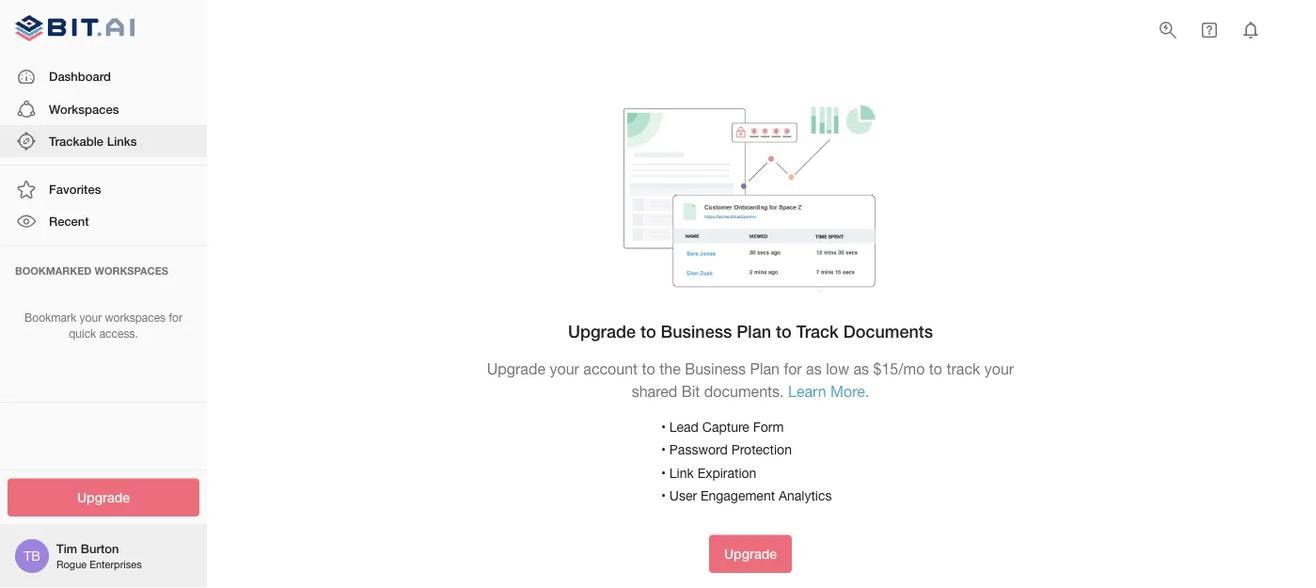 Task type: describe. For each thing, give the bounding box(es) containing it.
0 vertical spatial plan
[[737, 321, 772, 342]]

recent button
[[0, 205, 207, 238]]

upgrade inside upgrade your account to the business plan for as low as $15/mo to track your shared bit documents.
[[487, 361, 546, 378]]

1 • from the top
[[661, 419, 666, 434]]

quick
[[69, 327, 96, 340]]

upgrade your account to the business plan for as low as $15/mo to track your shared bit documents.
[[487, 361, 1014, 400]]

learn
[[788, 382, 827, 400]]

engagement
[[701, 488, 775, 503]]

more.
[[831, 382, 870, 400]]

low
[[826, 361, 850, 378]]

bookmark
[[25, 311, 76, 324]]

account
[[584, 361, 638, 378]]

0 vertical spatial business
[[661, 321, 732, 342]]

business inside upgrade your account to the business plan for as low as $15/mo to track your shared bit documents.
[[685, 361, 746, 378]]

to left track
[[776, 321, 792, 342]]

bookmark your workspaces for quick access.
[[25, 311, 182, 340]]

burton
[[81, 541, 119, 556]]

to left the
[[642, 361, 656, 378]]

learn more.
[[788, 382, 870, 400]]

$15/mo
[[874, 361, 925, 378]]

rogue
[[56, 558, 87, 571]]

learn more. link
[[788, 382, 870, 400]]

links
[[107, 134, 137, 148]]

form
[[753, 419, 784, 434]]

dashboard
[[49, 69, 111, 84]]

tb
[[24, 548, 40, 564]]

tim burton rogue enterprises
[[56, 541, 142, 571]]

access.
[[99, 327, 138, 340]]

to left 'track'
[[929, 361, 943, 378]]

track
[[797, 321, 839, 342]]

2 as from the left
[[854, 361, 869, 378]]

plan inside upgrade your account to the business plan for as low as $15/mo to track your shared bit documents.
[[750, 361, 780, 378]]

3 • from the top
[[661, 465, 666, 480]]

• lead capture form • password protection • link expiration • user engagement analytics
[[661, 419, 832, 503]]

password
[[670, 442, 728, 457]]

dashboard button
[[0, 61, 207, 93]]

the
[[660, 361, 681, 378]]

for inside upgrade your account to the business plan for as low as $15/mo to track your shared bit documents.
[[784, 361, 802, 378]]

2 horizontal spatial your
[[985, 361, 1014, 378]]

trackable links button
[[0, 125, 207, 157]]

tim
[[56, 541, 77, 556]]

protection
[[732, 442, 792, 457]]

favorites
[[49, 182, 101, 196]]

shared
[[632, 382, 678, 400]]

workspaces
[[105, 311, 166, 324]]



Task type: locate. For each thing, give the bounding box(es) containing it.
•
[[661, 419, 666, 434], [661, 442, 666, 457], [661, 465, 666, 480], [661, 488, 666, 503]]

your
[[80, 311, 102, 324], [550, 361, 579, 378], [985, 361, 1014, 378]]

to
[[641, 321, 656, 342], [776, 321, 792, 342], [642, 361, 656, 378], [929, 361, 943, 378]]

0 horizontal spatial for
[[169, 311, 182, 324]]

expiration
[[698, 465, 757, 480]]

• left link
[[661, 465, 666, 480]]

1 as from the left
[[806, 361, 822, 378]]

1 vertical spatial business
[[685, 361, 746, 378]]

recent
[[49, 214, 89, 229]]

your inside bookmark your workspaces for quick access.
[[80, 311, 102, 324]]

your right 'track'
[[985, 361, 1014, 378]]

• left password
[[661, 442, 666, 457]]

capture
[[703, 419, 750, 434]]

track
[[947, 361, 981, 378]]

upgrade to business plan to track documents
[[568, 321, 933, 342]]

business up the
[[661, 321, 732, 342]]

1 horizontal spatial your
[[550, 361, 579, 378]]

bookmarked
[[15, 264, 92, 277]]

1 horizontal spatial upgrade button
[[709, 535, 792, 573]]

documents
[[844, 321, 933, 342]]

favorites button
[[0, 173, 207, 205]]

analytics
[[779, 488, 832, 503]]

to up shared
[[641, 321, 656, 342]]

documents.
[[705, 382, 784, 400]]

business
[[661, 321, 732, 342], [685, 361, 746, 378]]

your for account
[[550, 361, 579, 378]]

0 vertical spatial for
[[169, 311, 182, 324]]

bit
[[682, 382, 700, 400]]

bookmarked workspaces
[[15, 264, 168, 277]]

upgrade button down engagement
[[709, 535, 792, 573]]

plan up documents.
[[750, 361, 780, 378]]

1 vertical spatial upgrade button
[[709, 535, 792, 573]]

0 vertical spatial upgrade button
[[8, 478, 199, 517]]

lead
[[670, 419, 699, 434]]

workspaces
[[95, 264, 168, 277]]

upgrade button
[[8, 478, 199, 517], [709, 535, 792, 573]]

2 • from the top
[[661, 442, 666, 457]]

your for workspaces
[[80, 311, 102, 324]]

your up quick
[[80, 311, 102, 324]]

business up the bit
[[685, 361, 746, 378]]

plan up upgrade your account to the business plan for as low as $15/mo to track your shared bit documents.
[[737, 321, 772, 342]]

4 • from the top
[[661, 488, 666, 503]]

your left account
[[550, 361, 579, 378]]

for inside bookmark your workspaces for quick access.
[[169, 311, 182, 324]]

for right workspaces
[[169, 311, 182, 324]]

as up learn
[[806, 361, 822, 378]]

as
[[806, 361, 822, 378], [854, 361, 869, 378]]

0 horizontal spatial as
[[806, 361, 822, 378]]

user
[[670, 488, 697, 503]]

1 horizontal spatial as
[[854, 361, 869, 378]]

0 horizontal spatial upgrade button
[[8, 478, 199, 517]]

link
[[670, 465, 694, 480]]

workspaces
[[49, 101, 119, 116]]

0 horizontal spatial your
[[80, 311, 102, 324]]

1 vertical spatial plan
[[750, 361, 780, 378]]

1 horizontal spatial for
[[784, 361, 802, 378]]

for
[[169, 311, 182, 324], [784, 361, 802, 378]]

enterprises
[[90, 558, 142, 571]]

workspaces button
[[0, 93, 207, 125]]

as right low at bottom right
[[854, 361, 869, 378]]

• left lead
[[661, 419, 666, 434]]

upgrade button up the burton at the left bottom of page
[[8, 478, 199, 517]]

trackable links
[[49, 134, 137, 148]]

upgrade
[[568, 321, 636, 342], [487, 361, 546, 378], [77, 490, 130, 505], [724, 546, 777, 562]]

1 vertical spatial for
[[784, 361, 802, 378]]

plan
[[737, 321, 772, 342], [750, 361, 780, 378]]

for up learn
[[784, 361, 802, 378]]

• left the user
[[661, 488, 666, 503]]

trackable
[[49, 134, 104, 148]]



Task type: vqa. For each thing, say whether or not it's contained in the screenshot.
left THE T button
no



